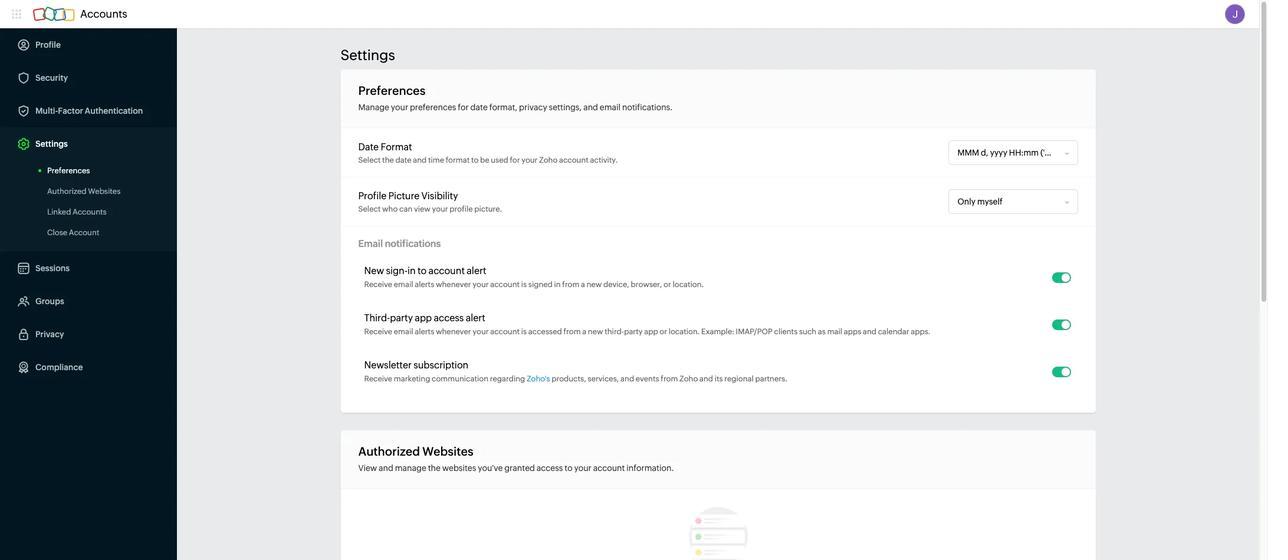 Task type: vqa. For each thing, say whether or not it's contained in the screenshot.
'Primary' icon
no



Task type: describe. For each thing, give the bounding box(es) containing it.
for inside the date format select the date and time format to be used for your zoho account activity.
[[510, 156, 520, 164]]

picture.
[[475, 205, 502, 213]]

authorized websites view and manage the websites you've granted access to your account information.
[[359, 445, 674, 473]]

location. for third-party app access alert
[[669, 328, 700, 336]]

format
[[446, 156, 470, 164]]

imap/pop
[[736, 328, 773, 336]]

profile picture visibility select who can view your profile picture.
[[359, 190, 502, 213]]

from for services,
[[661, 375, 678, 384]]

products,
[[552, 375, 587, 384]]

notifications
[[385, 238, 441, 250]]

subscription
[[414, 360, 469, 371]]

date inside preferences manage your preferences for date format, privacy settings, and email notifications.
[[471, 103, 488, 112]]

view
[[359, 464, 377, 473]]

services,
[[588, 375, 619, 384]]

1 vertical spatial in
[[555, 280, 561, 289]]

sessions
[[35, 264, 70, 273]]

0 horizontal spatial party
[[390, 313, 413, 324]]

1 vertical spatial alert
[[466, 313, 486, 324]]

zoho's link
[[527, 375, 550, 384]]

manage
[[359, 103, 390, 112]]

factor
[[58, 106, 83, 116]]

receive for third-
[[364, 328, 393, 336]]

location. for new sign-in to account alert
[[673, 280, 704, 289]]

alerts for to
[[415, 280, 435, 289]]

third-
[[364, 313, 390, 324]]

mail
[[828, 328, 843, 336]]

time
[[428, 156, 444, 164]]

browser,
[[631, 280, 662, 289]]

date
[[359, 141, 379, 153]]

visibility
[[422, 190, 458, 202]]

settings,
[[549, 103, 582, 112]]

for inside preferences manage your preferences for date format, privacy settings, and email notifications.
[[458, 103, 469, 112]]

0 horizontal spatial in
[[408, 266, 416, 277]]

receive marketing communication regarding zoho's products, services, and events from zoho and its regional partners.
[[364, 375, 788, 384]]

accessed
[[529, 328, 562, 336]]

to inside 'authorized websites view and manage the websites you've granted access to your account information.'
[[565, 464, 573, 473]]

0 vertical spatial new
[[587, 280, 602, 289]]

0 horizontal spatial to
[[418, 266, 427, 277]]

websites
[[443, 464, 477, 473]]

notifications.
[[623, 103, 673, 112]]

alerts for access
[[415, 328, 435, 336]]

newsletter subscription
[[364, 360, 469, 371]]

groups
[[35, 297, 64, 306]]

your inside 'authorized websites view and manage the websites you've granted access to your account information.'
[[575, 464, 592, 473]]

regarding
[[490, 375, 525, 384]]

format,
[[490, 103, 518, 112]]

such
[[800, 328, 817, 336]]

zoho inside the date format select the date and time format to be used for your zoho account activity.
[[540, 156, 558, 164]]

account left the accessed
[[491, 328, 520, 336]]

used
[[491, 156, 509, 164]]

new sign-in to account alert
[[364, 266, 487, 277]]

you've
[[478, 464, 503, 473]]

account left the signed
[[491, 280, 520, 289]]

1 horizontal spatial zoho
[[680, 375, 698, 384]]

information.
[[627, 464, 674, 473]]

from for is
[[563, 280, 580, 289]]

as
[[819, 328, 826, 336]]

email inside preferences manage your preferences for date format, privacy settings, and email notifications.
[[600, 103, 621, 112]]

to inside the date format select the date and time format to be used for your zoho account activity.
[[472, 156, 479, 164]]

select inside the date format select the date and time format to be used for your zoho account activity.
[[359, 156, 381, 164]]

view
[[414, 205, 431, 213]]

0 vertical spatial settings
[[341, 47, 395, 63]]

is for new sign-in to account alert
[[522, 280, 527, 289]]

0 horizontal spatial app
[[415, 313, 432, 324]]

your inside preferences manage your preferences for date format, privacy settings, and email notifications.
[[391, 103, 409, 112]]

profile
[[450, 205, 473, 213]]

newsletter
[[364, 360, 412, 371]]

email for new sign-in to account alert
[[394, 280, 413, 289]]

the inside 'authorized websites view and manage the websites you've granted access to your account information.'
[[428, 464, 441, 473]]

and left its
[[700, 375, 714, 384]]

date format select the date and time format to be used for your zoho account activity.
[[359, 141, 618, 164]]

regional
[[725, 375, 754, 384]]

partners.
[[756, 375, 788, 384]]

is for third-party app access alert
[[522, 328, 527, 336]]

1 vertical spatial settings
[[35, 139, 68, 149]]

receive email alerts whenever your account is signed in from a new device, browser, or location.
[[364, 280, 704, 289]]

profile for profile picture visibility select who can view your profile picture.
[[359, 190, 387, 202]]

and inside preferences manage your preferences for date format, privacy settings, and email notifications.
[[584, 103, 598, 112]]

be
[[480, 156, 490, 164]]

linked accounts
[[47, 208, 107, 217]]

close account
[[47, 228, 99, 237]]

security
[[35, 73, 68, 83]]

whenever for account
[[436, 280, 471, 289]]

your inside the date format select the date and time format to be used for your zoho account activity.
[[522, 156, 538, 164]]

receive email alerts whenever your account is accessed from a new third-party app or location. example: imap/pop clients such as mail apps and calendar apps.
[[364, 328, 931, 336]]

granted
[[505, 464, 535, 473]]

new
[[364, 266, 384, 277]]

picture
[[389, 190, 420, 202]]

0 vertical spatial a
[[581, 280, 586, 289]]

receive for new
[[364, 280, 393, 289]]

example:
[[702, 328, 735, 336]]

its
[[715, 375, 723, 384]]

events
[[636, 375, 660, 384]]

third-party app access alert
[[364, 313, 486, 324]]

linked
[[47, 208, 71, 217]]

compliance
[[35, 363, 83, 372]]

profile for profile
[[35, 40, 61, 50]]

format
[[381, 141, 412, 153]]



Task type: locate. For each thing, give the bounding box(es) containing it.
0 vertical spatial location.
[[673, 280, 704, 289]]

1 receive from the top
[[364, 280, 393, 289]]

to right the sign-
[[418, 266, 427, 277]]

1 horizontal spatial party
[[625, 328, 643, 336]]

authorized for authorized websites
[[47, 187, 87, 196]]

1 vertical spatial app
[[645, 328, 659, 336]]

0 vertical spatial zoho
[[540, 156, 558, 164]]

zoho's
[[527, 375, 550, 384]]

profile inside profile picture visibility select who can view your profile picture.
[[359, 190, 387, 202]]

or right the browser,
[[664, 280, 672, 289]]

1 vertical spatial or
[[660, 328, 668, 336]]

communication
[[432, 375, 489, 384]]

date down the format
[[396, 156, 412, 164]]

party down the browser,
[[625, 328, 643, 336]]

0 vertical spatial whenever
[[436, 280, 471, 289]]

close
[[47, 228, 67, 237]]

accounts
[[80, 8, 127, 20], [73, 208, 107, 217]]

0 vertical spatial date
[[471, 103, 488, 112]]

1 vertical spatial email
[[394, 280, 413, 289]]

1 select from the top
[[359, 156, 381, 164]]

preferences inside preferences manage your preferences for date format, privacy settings, and email notifications.
[[359, 84, 426, 97]]

apps
[[844, 328, 862, 336]]

1 vertical spatial alerts
[[415, 328, 435, 336]]

device,
[[604, 280, 630, 289]]

or
[[664, 280, 672, 289], [660, 328, 668, 336]]

email for third-party app access alert
[[394, 328, 413, 336]]

and left events
[[621, 375, 635, 384]]

1 horizontal spatial the
[[428, 464, 441, 473]]

a left the device,
[[581, 280, 586, 289]]

signed
[[529, 280, 553, 289]]

profile up who at the left
[[359, 190, 387, 202]]

2 vertical spatial email
[[394, 328, 413, 336]]

1 horizontal spatial preferences
[[359, 84, 426, 97]]

0 horizontal spatial profile
[[35, 40, 61, 50]]

is left the accessed
[[522, 328, 527, 336]]

profile
[[35, 40, 61, 50], [359, 190, 387, 202]]

email notifications
[[359, 238, 441, 250]]

in
[[408, 266, 416, 277], [555, 280, 561, 289]]

2 is from the top
[[522, 328, 527, 336]]

1 horizontal spatial to
[[472, 156, 479, 164]]

1 is from the top
[[522, 280, 527, 289]]

access
[[434, 313, 464, 324], [537, 464, 563, 473]]

1 vertical spatial profile
[[359, 190, 387, 202]]

or for new sign-in to account alert
[[664, 280, 672, 289]]

email
[[359, 238, 383, 250]]

and left time on the top of page
[[413, 156, 427, 164]]

1 horizontal spatial settings
[[341, 47, 395, 63]]

1 vertical spatial party
[[625, 328, 643, 336]]

1 horizontal spatial in
[[555, 280, 561, 289]]

1 vertical spatial the
[[428, 464, 441, 473]]

new
[[587, 280, 602, 289], [588, 328, 604, 336]]

account
[[559, 156, 589, 164], [429, 266, 465, 277], [491, 280, 520, 289], [491, 328, 520, 336], [594, 464, 625, 473]]

None field
[[949, 141, 1066, 165], [949, 190, 1066, 214], [949, 141, 1066, 165], [949, 190, 1066, 214]]

0 vertical spatial for
[[458, 103, 469, 112]]

access up subscription
[[434, 313, 464, 324]]

multi-factor authentication
[[35, 106, 143, 116]]

1 horizontal spatial profile
[[359, 190, 387, 202]]

your inside profile picture visibility select who can view your profile picture.
[[432, 205, 448, 213]]

app
[[415, 313, 432, 324], [645, 328, 659, 336]]

0 horizontal spatial settings
[[35, 139, 68, 149]]

alerts
[[415, 280, 435, 289], [415, 328, 435, 336]]

preferences
[[410, 103, 456, 112]]

websites up websites
[[423, 445, 474, 459]]

authorized up linked
[[47, 187, 87, 196]]

0 vertical spatial from
[[563, 280, 580, 289]]

1 vertical spatial accounts
[[73, 208, 107, 217]]

alerts down third-party app access alert
[[415, 328, 435, 336]]

the right manage
[[428, 464, 441, 473]]

1 horizontal spatial for
[[510, 156, 520, 164]]

0 vertical spatial alerts
[[415, 280, 435, 289]]

location. left "example:"
[[669, 328, 700, 336]]

clients
[[775, 328, 798, 336]]

0 horizontal spatial the
[[383, 156, 394, 164]]

preferences up authorized websites on the left top of page
[[47, 166, 90, 175]]

0 vertical spatial email
[[600, 103, 621, 112]]

0 horizontal spatial date
[[396, 156, 412, 164]]

websites up linked accounts
[[88, 187, 121, 196]]

and right settings,
[[584, 103, 598, 112]]

preferences for preferences
[[47, 166, 90, 175]]

receive
[[364, 280, 393, 289], [364, 328, 393, 336], [364, 375, 393, 384]]

your
[[391, 103, 409, 112], [522, 156, 538, 164], [432, 205, 448, 213], [473, 280, 489, 289], [473, 328, 489, 336], [575, 464, 592, 473]]

privacy
[[35, 330, 64, 339]]

for right used
[[510, 156, 520, 164]]

1 alerts from the top
[[415, 280, 435, 289]]

0 vertical spatial receive
[[364, 280, 393, 289]]

preferences
[[359, 84, 426, 97], [47, 166, 90, 175]]

1 vertical spatial receive
[[364, 328, 393, 336]]

0 vertical spatial the
[[383, 156, 394, 164]]

0 vertical spatial select
[[359, 156, 381, 164]]

1 horizontal spatial app
[[645, 328, 659, 336]]

location. right the browser,
[[673, 280, 704, 289]]

party
[[390, 313, 413, 324], [625, 328, 643, 336]]

access inside 'authorized websites view and manage the websites you've granted access to your account information.'
[[537, 464, 563, 473]]

0 horizontal spatial zoho
[[540, 156, 558, 164]]

the
[[383, 156, 394, 164], [428, 464, 441, 473]]

1 horizontal spatial date
[[471, 103, 488, 112]]

in down the notifications
[[408, 266, 416, 277]]

select left who at the left
[[359, 205, 381, 213]]

for right preferences on the top of page
[[458, 103, 469, 112]]

is
[[522, 280, 527, 289], [522, 328, 527, 336]]

or right third-
[[660, 328, 668, 336]]

authorized
[[47, 187, 87, 196], [359, 445, 420, 459]]

preferences up manage
[[359, 84, 426, 97]]

3 receive from the top
[[364, 375, 393, 384]]

settings down the multi-
[[35, 139, 68, 149]]

0 vertical spatial or
[[664, 280, 672, 289]]

who
[[383, 205, 398, 213]]

1 horizontal spatial access
[[537, 464, 563, 473]]

0 horizontal spatial preferences
[[47, 166, 90, 175]]

0 horizontal spatial authorized
[[47, 187, 87, 196]]

1 vertical spatial for
[[510, 156, 520, 164]]

in right the signed
[[555, 280, 561, 289]]

app right "third-"
[[415, 313, 432, 324]]

and inside 'authorized websites view and manage the websites you've granted access to your account information.'
[[379, 464, 394, 473]]

account left "information."
[[594, 464, 625, 473]]

1 vertical spatial preferences
[[47, 166, 90, 175]]

from right the accessed
[[564, 328, 581, 336]]

from
[[563, 280, 580, 289], [564, 328, 581, 336], [661, 375, 678, 384]]

from right events
[[661, 375, 678, 384]]

0 vertical spatial accounts
[[80, 8, 127, 20]]

0 horizontal spatial access
[[434, 313, 464, 324]]

select down date
[[359, 156, 381, 164]]

account left activity.
[[559, 156, 589, 164]]

multi-
[[35, 106, 58, 116]]

0 vertical spatial profile
[[35, 40, 61, 50]]

0 vertical spatial access
[[434, 313, 464, 324]]

alerts down new sign-in to account alert
[[415, 280, 435, 289]]

0 horizontal spatial for
[[458, 103, 469, 112]]

account down the notifications
[[429, 266, 465, 277]]

receive down "third-"
[[364, 328, 393, 336]]

1 vertical spatial select
[[359, 205, 381, 213]]

1 vertical spatial whenever
[[436, 328, 471, 336]]

sign-
[[386, 266, 408, 277]]

email down third-party app access alert
[[394, 328, 413, 336]]

to left be
[[472, 156, 479, 164]]

1 vertical spatial zoho
[[680, 375, 698, 384]]

authentication
[[85, 106, 143, 116]]

1 whenever from the top
[[436, 280, 471, 289]]

is left the signed
[[522, 280, 527, 289]]

2 vertical spatial to
[[565, 464, 573, 473]]

0 vertical spatial to
[[472, 156, 479, 164]]

a left third-
[[583, 328, 587, 336]]

websites
[[88, 187, 121, 196], [423, 445, 474, 459]]

1 horizontal spatial websites
[[423, 445, 474, 459]]

the inside the date format select the date and time format to be used for your zoho account activity.
[[383, 156, 394, 164]]

authorized for authorized websites view and manage the websites you've granted access to your account information.
[[359, 445, 420, 459]]

receive down newsletter
[[364, 375, 393, 384]]

zoho left its
[[680, 375, 698, 384]]

app right third-
[[645, 328, 659, 336]]

settings
[[341, 47, 395, 63], [35, 139, 68, 149]]

websites for authorized websites
[[88, 187, 121, 196]]

1 vertical spatial new
[[588, 328, 604, 336]]

date inside the date format select the date and time format to be used for your zoho account activity.
[[396, 156, 412, 164]]

2 select from the top
[[359, 205, 381, 213]]

account inside the date format select the date and time format to be used for your zoho account activity.
[[559, 156, 589, 164]]

2 vertical spatial from
[[661, 375, 678, 384]]

new left third-
[[588, 328, 604, 336]]

a
[[581, 280, 586, 289], [583, 328, 587, 336]]

or for third-party app access alert
[[660, 328, 668, 336]]

party down the sign-
[[390, 313, 413, 324]]

and inside the date format select the date and time format to be used for your zoho account activity.
[[413, 156, 427, 164]]

websites for authorized websites view and manage the websites you've granted access to your account information.
[[423, 445, 474, 459]]

1 vertical spatial access
[[537, 464, 563, 473]]

receive down new
[[364, 280, 393, 289]]

2 horizontal spatial to
[[565, 464, 573, 473]]

1 vertical spatial location.
[[669, 328, 700, 336]]

email
[[600, 103, 621, 112], [394, 280, 413, 289], [394, 328, 413, 336]]

0 horizontal spatial websites
[[88, 187, 121, 196]]

for
[[458, 103, 469, 112], [510, 156, 520, 164]]

authorized up view
[[359, 445, 420, 459]]

0 vertical spatial websites
[[88, 187, 121, 196]]

1 vertical spatial is
[[522, 328, 527, 336]]

alert
[[467, 266, 487, 277], [466, 313, 486, 324]]

0 vertical spatial alert
[[467, 266, 487, 277]]

1 vertical spatial websites
[[423, 445, 474, 459]]

to right granted
[[565, 464, 573, 473]]

whenever down new sign-in to account alert
[[436, 280, 471, 289]]

and right apps
[[863, 328, 877, 336]]

0 vertical spatial app
[[415, 313, 432, 324]]

0 vertical spatial is
[[522, 280, 527, 289]]

1 horizontal spatial authorized
[[359, 445, 420, 459]]

marketing
[[394, 375, 430, 384]]

2 whenever from the top
[[436, 328, 471, 336]]

0 vertical spatial preferences
[[359, 84, 426, 97]]

0 vertical spatial party
[[390, 313, 413, 324]]

can
[[400, 205, 413, 213]]

1 vertical spatial a
[[583, 328, 587, 336]]

preferences for preferences manage your preferences for date format, privacy settings, and email notifications.
[[359, 84, 426, 97]]

apps.
[[911, 328, 931, 336]]

the down the format
[[383, 156, 394, 164]]

access right granted
[[537, 464, 563, 473]]

whenever down third-party app access alert
[[436, 328, 471, 336]]

new left the device,
[[587, 280, 602, 289]]

activity.
[[591, 156, 618, 164]]

email left notifications.
[[600, 103, 621, 112]]

from right the signed
[[563, 280, 580, 289]]

1 vertical spatial authorized
[[359, 445, 420, 459]]

calendar
[[879, 328, 910, 336]]

select
[[359, 156, 381, 164], [359, 205, 381, 213]]

manage
[[395, 464, 427, 473]]

account inside 'authorized websites view and manage the websites you've granted access to your account information.'
[[594, 464, 625, 473]]

whenever for alert
[[436, 328, 471, 336]]

1 vertical spatial date
[[396, 156, 412, 164]]

2 alerts from the top
[[415, 328, 435, 336]]

and right view
[[379, 464, 394, 473]]

preferences manage your preferences for date format, privacy settings, and email notifications.
[[359, 84, 673, 112]]

third-
[[605, 328, 625, 336]]

privacy
[[519, 103, 548, 112]]

email down the sign-
[[394, 280, 413, 289]]

zoho right used
[[540, 156, 558, 164]]

authorized websites
[[47, 187, 121, 196]]

settings up manage
[[341, 47, 395, 63]]

date left the format,
[[471, 103, 488, 112]]

2 vertical spatial receive
[[364, 375, 393, 384]]

0 vertical spatial authorized
[[47, 187, 87, 196]]

select inside profile picture visibility select who can view your profile picture.
[[359, 205, 381, 213]]

and
[[584, 103, 598, 112], [413, 156, 427, 164], [863, 328, 877, 336], [621, 375, 635, 384], [700, 375, 714, 384], [379, 464, 394, 473]]

1 vertical spatial to
[[418, 266, 427, 277]]

websites inside 'authorized websites view and manage the websites you've granted access to your account information.'
[[423, 445, 474, 459]]

account
[[69, 228, 99, 237]]

2 receive from the top
[[364, 328, 393, 336]]

authorized inside 'authorized websites view and manage the websites you've granted access to your account information.'
[[359, 445, 420, 459]]

date
[[471, 103, 488, 112], [396, 156, 412, 164]]

0 vertical spatial in
[[408, 266, 416, 277]]

profile up the 'security'
[[35, 40, 61, 50]]

1 vertical spatial from
[[564, 328, 581, 336]]



